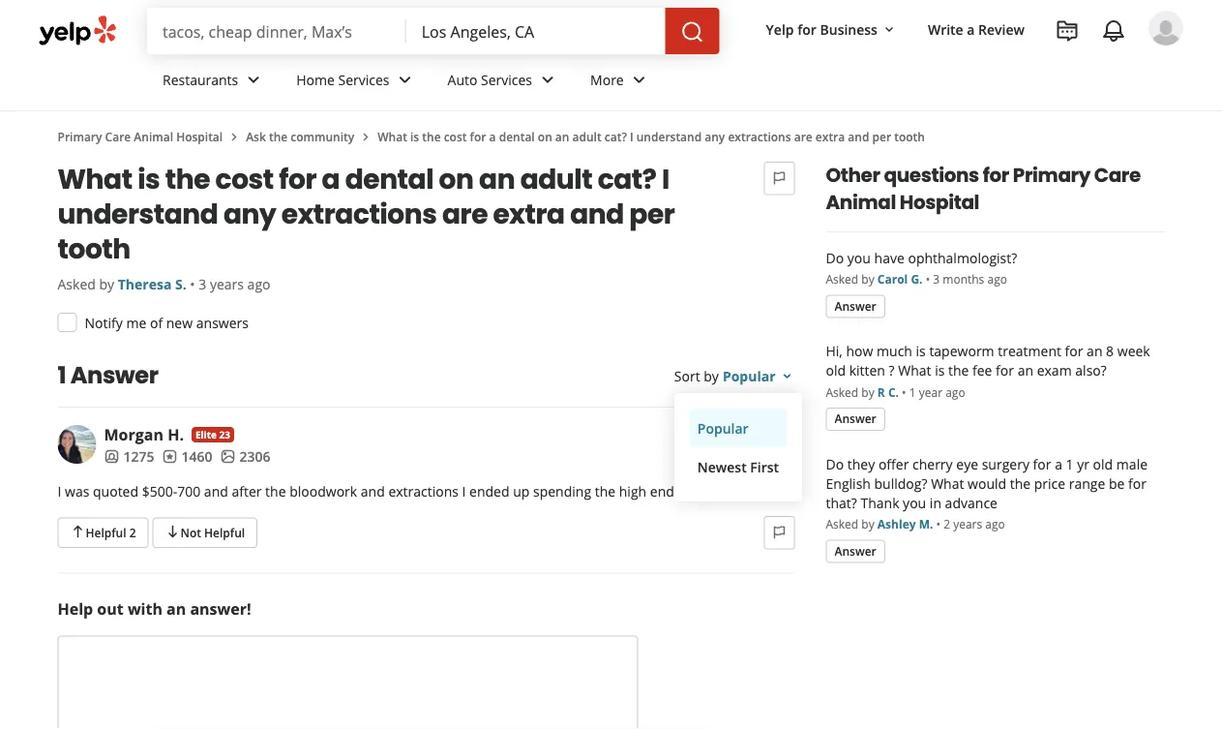 Task type: locate. For each thing, give the bounding box(es) containing it.
business categories element
[[147, 54, 1184, 110]]

animal up have
[[826, 189, 896, 216]]

a up price
[[1055, 455, 1063, 473]]

1 vertical spatial you
[[903, 493, 927, 512]]

answer link for english
[[826, 540, 886, 563]]

1 horizontal spatial 1
[[910, 384, 916, 400]]

extractions left ended
[[389, 482, 459, 500]]

that.
[[694, 482, 723, 500]]

restaurants
[[163, 70, 238, 89]]

1 vertical spatial hospital
[[900, 189, 980, 216]]

have
[[875, 248, 905, 267]]

1 vertical spatial any
[[224, 195, 276, 233]]

0 vertical spatial are
[[795, 128, 813, 144]]

1 vertical spatial animal
[[826, 189, 896, 216]]

0 vertical spatial years
[[210, 274, 244, 293]]

tooth up asked by theresa s.
[[58, 229, 130, 268]]

what is the cost for a dental on an adult cat? i understand any extractions are extra and per tooth
[[378, 128, 925, 144], [58, 160, 675, 268]]

theresa
[[118, 274, 172, 293]]

16 chevron down v2 image right business
[[882, 22, 897, 37]]

0 vertical spatial extra
[[816, 128, 845, 144]]

2 do from the top
[[826, 455, 844, 473]]

do they offer cherry eye surgery for a 1 yr old male english bulldog? what would the price range be for that? thank you in advance
[[826, 455, 1148, 512]]

elite 23
[[196, 428, 230, 441]]

cost down auto
[[444, 128, 467, 144]]

answer link down "asked by r c."
[[826, 408, 886, 431]]

24 chevron down v2 image right restaurants
[[242, 68, 265, 91]]

asked down the that?
[[826, 516, 859, 532]]

for right questions on the top
[[983, 162, 1010, 189]]

projects image
[[1056, 19, 1079, 43]]

old
[[826, 361, 846, 380], [1094, 455, 1114, 473]]

for inside other questions for primary care animal hospital
[[983, 162, 1010, 189]]

asked up notify
[[58, 274, 96, 293]]

yelp for business
[[766, 20, 878, 38]]

i was quoted $500-700 and after the bloodwork and extractions i ended up spending the high end of that.
[[58, 482, 723, 500]]

ago for asked by carol g.
[[988, 271, 1008, 287]]

year
[[919, 384, 943, 400]]

years up newest first
[[735, 424, 769, 442]]

16 chevron right v2 image
[[358, 129, 374, 145]]

answer down asked by carol g.
[[835, 298, 877, 314]]

1 horizontal spatial extra
[[816, 128, 845, 144]]

asked by ashley m.
[[826, 516, 934, 532]]

answer link down asked by carol g.
[[826, 295, 886, 318]]

services right home
[[338, 70, 390, 89]]

0 horizontal spatial services
[[338, 70, 390, 89]]

None search field
[[147, 8, 724, 54]]

0 horizontal spatial extra
[[493, 195, 565, 233]]

ago for asked by theresa s.
[[247, 274, 271, 293]]

an down treatment
[[1018, 361, 1034, 380]]

g.
[[911, 271, 923, 287]]

2 none field from the left
[[422, 20, 650, 42]]

16 chevron down v2 image
[[882, 22, 897, 37], [780, 368, 795, 384]]

23
[[219, 428, 230, 441]]

ago for asked by ashley m.
[[986, 516, 1006, 532]]

0 vertical spatial tooth
[[895, 128, 925, 144]]

1 vertical spatial cost
[[215, 160, 274, 198]]

2 horizontal spatial 24 chevron down v2 image
[[628, 68, 651, 91]]

newest first link
[[690, 447, 787, 486]]

1 horizontal spatial dental
[[499, 128, 535, 144]]

0 horizontal spatial tooth
[[58, 229, 130, 268]]

0 horizontal spatial 16 chevron down v2 image
[[780, 368, 795, 384]]

ask
[[246, 128, 266, 144]]

1 left the yr
[[1066, 455, 1074, 473]]

answer down "asked by r c."
[[835, 410, 877, 426]]

by down the thank
[[862, 516, 875, 532]]

ago up answers
[[247, 274, 271, 293]]

1 horizontal spatial are
[[795, 128, 813, 144]]

1 do from the top
[[826, 248, 844, 267]]

popular link
[[690, 409, 787, 447]]

an
[[556, 128, 570, 144], [479, 160, 515, 198], [1087, 342, 1103, 360], [1018, 361, 1034, 380], [167, 598, 186, 618]]

range
[[1070, 474, 1106, 492]]

2 right the m.
[[944, 516, 951, 532]]

elite 23 link
[[192, 427, 234, 442]]

other questions for primary care animal hospital
[[826, 162, 1141, 216]]

0 horizontal spatial are
[[442, 195, 488, 233]]

by for asked by theresa s.
[[99, 274, 114, 293]]

1 horizontal spatial old
[[1094, 455, 1114, 473]]

1 horizontal spatial none field
[[422, 20, 650, 42]]

16 chevron down v2 image up the popular link
[[780, 368, 795, 384]]

2 horizontal spatial 3
[[934, 271, 940, 287]]

by right sort
[[704, 366, 719, 385]]

16 chevron down v2 image inside "popular" popup button
[[780, 368, 795, 384]]

0 horizontal spatial 3
[[199, 274, 206, 293]]

2 answer link from the top
[[826, 408, 886, 431]]

write a review
[[928, 20, 1025, 38]]

0 horizontal spatial old
[[826, 361, 846, 380]]

24 chevron down v2 image
[[242, 68, 265, 91], [394, 68, 417, 91], [628, 68, 651, 91]]

what down primary care animal hospital link
[[58, 160, 132, 198]]

the
[[269, 128, 288, 144], [422, 128, 441, 144], [165, 160, 210, 198], [949, 361, 969, 380], [1011, 474, 1031, 492], [265, 482, 286, 500], [595, 482, 616, 500]]

16 chevron right v2 image
[[227, 129, 242, 145]]

1 horizontal spatial of
[[678, 482, 691, 500]]

24 chevron down v2 image inside 'home services' link
[[394, 68, 417, 91]]

photos element
[[220, 446, 271, 466]]

ask the community link
[[246, 128, 355, 144]]

animal down restaurants
[[134, 128, 173, 144]]

2 left 16 nothelpful v2 image
[[129, 524, 136, 540]]

years up answers
[[210, 274, 244, 293]]

0 vertical spatial understand
[[637, 128, 702, 144]]

first
[[751, 457, 779, 476]]

by left the r
[[862, 384, 875, 400]]

are
[[795, 128, 813, 144], [442, 195, 488, 233]]

helpful inside not helpful button
[[204, 524, 245, 540]]

0 vertical spatial extractions
[[728, 128, 792, 144]]

0 vertical spatial cat?
[[605, 128, 627, 144]]

popular up newest at bottom
[[698, 419, 749, 437]]

notify me of new answers
[[85, 313, 249, 332]]

1 vertical spatial cat?
[[598, 160, 657, 198]]

1 vertical spatial of
[[678, 482, 691, 500]]

ashley
[[878, 516, 916, 532]]

ago right months
[[988, 271, 1008, 287]]

0 vertical spatial old
[[826, 361, 846, 380]]

asked for asked by r c.
[[826, 384, 859, 400]]

of right the 'end'
[[678, 482, 691, 500]]

cherry
[[913, 455, 953, 473]]

1 vertical spatial are
[[442, 195, 488, 233]]

0 horizontal spatial years
[[210, 274, 244, 293]]

1 vertical spatial primary
[[1014, 162, 1091, 189]]

3 24 chevron down v2 image from the left
[[628, 68, 651, 91]]

1 left year
[[910, 384, 916, 400]]

care
[[105, 128, 131, 144], [1095, 162, 1141, 189]]

services left 24 chevron down v2 image
[[481, 70, 533, 89]]

0 vertical spatial you
[[848, 248, 871, 267]]

24 chevron down v2 image for more
[[628, 68, 651, 91]]

out
[[97, 598, 124, 618]]

1 vertical spatial 3 years ago
[[723, 424, 795, 442]]

2 helpful from the left
[[204, 524, 245, 540]]

quoted
[[93, 482, 138, 500]]

1 horizontal spatial services
[[481, 70, 533, 89]]

popular for the popular link
[[698, 419, 749, 437]]

hospital up do you have ophthalmologist?
[[900, 189, 980, 216]]

0 vertical spatial primary
[[58, 128, 102, 144]]

1 horizontal spatial 24 chevron down v2 image
[[394, 68, 417, 91]]

the down tapeworm
[[949, 361, 969, 380]]

years down advance
[[954, 516, 983, 532]]

the right after
[[265, 482, 286, 500]]

review
[[979, 20, 1025, 38]]

an right with
[[167, 598, 186, 618]]

popular right sort by
[[723, 366, 776, 385]]

for down male
[[1129, 474, 1147, 492]]

16 chevron down v2 image for popular
[[780, 368, 795, 384]]

0 vertical spatial hospital
[[176, 128, 223, 144]]

an down auto services 'link'
[[479, 160, 515, 198]]

16 friends v2 image
[[104, 449, 120, 464]]

tooth
[[895, 128, 925, 144], [58, 229, 130, 268]]

on
[[538, 128, 553, 144], [439, 160, 474, 198]]

not
[[181, 524, 201, 540]]

auto services link
[[432, 54, 575, 110]]

do inside do they offer cherry eye surgery for a 1 yr old male english bulldog? what would the price range be for that? thank you in advance
[[826, 455, 844, 473]]

friends element
[[104, 446, 154, 466]]

None field
[[163, 20, 391, 42], [422, 20, 650, 42]]

care inside other questions for primary care animal hospital
[[1095, 162, 1141, 189]]

0 horizontal spatial per
[[630, 195, 675, 233]]

24 chevron down v2 image left auto
[[394, 68, 417, 91]]

1 none field from the left
[[163, 20, 391, 42]]

ago up first
[[772, 424, 795, 442]]

the right 16 chevron right v2 icon
[[422, 128, 441, 144]]

1 horizontal spatial you
[[903, 493, 927, 512]]

ago down advance
[[986, 516, 1006, 532]]

you up asked by carol g.
[[848, 248, 871, 267]]

0 vertical spatial do
[[826, 248, 844, 267]]

1 answer
[[58, 359, 158, 392]]

None text field
[[58, 635, 638, 729]]

1 vertical spatial years
[[735, 424, 769, 442]]

0 vertical spatial answer link
[[826, 295, 886, 318]]

2 horizontal spatial years
[[954, 516, 983, 532]]

0 vertical spatial animal
[[134, 128, 173, 144]]

i left was
[[58, 482, 61, 500]]

0 horizontal spatial any
[[224, 195, 276, 233]]

r c. link
[[878, 384, 899, 400]]

of right me
[[150, 313, 163, 332]]

for right yelp
[[798, 20, 817, 38]]

1 horizontal spatial primary
[[1014, 162, 1091, 189]]

that?
[[826, 493, 858, 512]]

ago
[[988, 271, 1008, 287], [247, 274, 271, 293], [946, 384, 966, 400], [772, 424, 795, 442], [986, 516, 1006, 532]]

2 vertical spatial answer link
[[826, 540, 886, 563]]

1 vertical spatial 16 chevron down v2 image
[[780, 368, 795, 384]]

0 horizontal spatial cost
[[215, 160, 274, 198]]

by for asked by r c.
[[862, 384, 875, 400]]

advance
[[946, 493, 998, 512]]

1 horizontal spatial 2
[[944, 516, 951, 532]]

questions
[[884, 162, 980, 189]]

help
[[58, 598, 93, 618]]

0 horizontal spatial animal
[[134, 128, 173, 144]]

the inside do they offer cherry eye surgery for a 1 yr old male english bulldog? what would the price range be for that? thank you in advance
[[1011, 474, 1031, 492]]

a inside do they offer cherry eye surgery for a 1 yr old male english bulldog? what would the price range be for that? thank you in advance
[[1055, 455, 1063, 473]]

the down primary care animal hospital
[[165, 160, 210, 198]]

what is the cost for a dental on an adult cat? i understand any extractions are extra and per tooth down the business categories 'element'
[[378, 128, 925, 144]]

Near text field
[[422, 20, 650, 42]]

1 vertical spatial on
[[439, 160, 474, 198]]

old for male
[[1094, 455, 1114, 473]]

2 vertical spatial years
[[954, 516, 983, 532]]

you inside do they offer cherry eye surgery for a 1 yr old male english bulldog? what would the price range be for that? thank you in advance
[[903, 493, 927, 512]]

old inside do they offer cherry eye surgery for a 1 yr old male english bulldog? what would the price range be for that? thank you in advance
[[1094, 455, 1114, 473]]

0 horizontal spatial understand
[[58, 195, 218, 233]]

hi,
[[826, 342, 843, 360]]

helpful right not
[[204, 524, 245, 540]]

1 vertical spatial care
[[1095, 162, 1141, 189]]

helpful down the quoted
[[86, 524, 126, 540]]

0 horizontal spatial care
[[105, 128, 131, 144]]

0 vertical spatial per
[[873, 128, 892, 144]]

by for asked by carol g.
[[862, 271, 875, 287]]

1 horizontal spatial care
[[1095, 162, 1141, 189]]

old down hi,
[[826, 361, 846, 380]]

popular
[[723, 366, 776, 385], [698, 419, 749, 437]]

dental down auto services 'link'
[[499, 128, 535, 144]]

3 right s.
[[199, 274, 206, 293]]

16 chevron down v2 image inside yelp for business button
[[882, 22, 897, 37]]

what inside do they offer cherry eye surgery for a 1 yr old male english bulldog? what would the price range be for that? thank you in advance
[[931, 474, 965, 492]]

answer down asked by ashley m.
[[835, 543, 877, 559]]

in
[[930, 493, 942, 512]]

24 chevron down v2 image for restaurants
[[242, 68, 265, 91]]

services inside 'home services' link
[[338, 70, 390, 89]]

ago right year
[[946, 384, 966, 400]]

also?
[[1076, 361, 1107, 380]]

treatment
[[998, 342, 1062, 360]]

asked down kitten
[[826, 384, 859, 400]]

1 up photo of morgan h.
[[58, 359, 66, 392]]

24 chevron down v2 image inside more link
[[628, 68, 651, 91]]

1 horizontal spatial tooth
[[895, 128, 925, 144]]

0 horizontal spatial 1
[[58, 359, 66, 392]]

dental down 16 chevron right v2 icon
[[345, 160, 434, 198]]

answer link for ?
[[826, 408, 886, 431]]

extractions up report question image
[[728, 128, 792, 144]]

0 vertical spatial care
[[105, 128, 131, 144]]

answer link down asked by ashley m.
[[826, 540, 886, 563]]

old right the yr
[[1094, 455, 1114, 473]]

what is the cost for a dental on an adult cat? i understand any extractions are extra and per tooth down 16 chevron right v2 icon
[[58, 160, 675, 268]]

1 vertical spatial what is the cost for a dental on an adult cat? i understand any extractions are extra and per tooth
[[58, 160, 675, 268]]

1 vertical spatial understand
[[58, 195, 218, 233]]

answer for do they offer cherry eye surgery for a 1 yr old male english bulldog? what would the price range be for that? thank you in advance
[[835, 543, 877, 559]]

asked
[[826, 271, 859, 287], [58, 274, 96, 293], [826, 384, 859, 400], [826, 516, 859, 532]]

24 chevron down v2 image right "more"
[[628, 68, 651, 91]]

theresa s. link
[[118, 274, 187, 293]]

do up english
[[826, 455, 844, 473]]

1 vertical spatial popular
[[698, 419, 749, 437]]

1 horizontal spatial helpful
[[204, 524, 245, 540]]

3
[[934, 271, 940, 287], [199, 274, 206, 293], [723, 424, 731, 442]]

do up asked by carol g.
[[826, 248, 844, 267]]

primary
[[58, 128, 102, 144], [1014, 162, 1091, 189]]

services for home services
[[338, 70, 390, 89]]

is
[[410, 128, 419, 144], [138, 160, 160, 198], [916, 342, 926, 360], [935, 361, 945, 380]]

0 vertical spatial any
[[705, 128, 725, 144]]

by left theresa
[[99, 274, 114, 293]]

morgan
[[104, 424, 164, 445]]

0 horizontal spatial dental
[[345, 160, 434, 198]]

male
[[1117, 455, 1148, 473]]

0 vertical spatial on
[[538, 128, 553, 144]]

2 horizontal spatial 1
[[1066, 455, 1074, 473]]

16 helpful v2 image
[[70, 524, 86, 539]]

0 horizontal spatial you
[[848, 248, 871, 267]]

animal
[[134, 128, 173, 144], [826, 189, 896, 216]]

any
[[705, 128, 725, 144], [224, 195, 276, 233]]

0 vertical spatial 16 chevron down v2 image
[[882, 22, 897, 37]]

c.
[[889, 384, 899, 400]]

none field up 24 chevron down v2 image
[[422, 20, 650, 42]]

after
[[232, 482, 262, 500]]

1 horizontal spatial 3
[[723, 424, 731, 442]]

understand up theresa
[[58, 195, 218, 233]]

0 vertical spatial of
[[150, 313, 163, 332]]

extractions down 16 chevron right v2 icon
[[282, 195, 437, 233]]

0 vertical spatial popular
[[723, 366, 776, 385]]

hospital left 16 chevron right v2 image
[[176, 128, 223, 144]]

2 24 chevron down v2 image from the left
[[394, 68, 417, 91]]

high
[[619, 482, 647, 500]]

cat?
[[605, 128, 627, 144], [598, 160, 657, 198]]

old inside the hi, how much is tapeworm treatment for an 8 week old kitten ? what is the fee for an exam also?
[[826, 361, 846, 380]]

of
[[150, 313, 163, 332], [678, 482, 691, 500]]

report question image
[[772, 170, 788, 186]]

services for auto services
[[481, 70, 533, 89]]

1 horizontal spatial animal
[[826, 189, 896, 216]]

1 horizontal spatial 16 chevron down v2 image
[[882, 22, 897, 37]]

none field up home
[[163, 20, 391, 42]]

community
[[291, 128, 355, 144]]

for inside button
[[798, 20, 817, 38]]

1 24 chevron down v2 image from the left
[[242, 68, 265, 91]]

3 years ago up first
[[723, 424, 795, 442]]

services
[[338, 70, 390, 89], [481, 70, 533, 89]]

1 vertical spatial answer link
[[826, 408, 886, 431]]

you left in on the right bottom of page
[[903, 493, 927, 512]]

1 services from the left
[[338, 70, 390, 89]]

years
[[210, 274, 244, 293], [735, 424, 769, 442], [954, 516, 983, 532]]

16 review v2 image
[[162, 449, 178, 464]]

services inside auto services 'link'
[[481, 70, 533, 89]]

1 horizontal spatial on
[[538, 128, 553, 144]]

asked for asked by ashley m.
[[826, 516, 859, 532]]

a right write
[[967, 20, 975, 38]]

1 horizontal spatial cost
[[444, 128, 467, 144]]

tooth up questions on the top
[[895, 128, 925, 144]]

any down ask
[[224, 195, 276, 233]]

0 horizontal spatial primary
[[58, 128, 102, 144]]

1 vertical spatial do
[[826, 455, 844, 473]]

2 services from the left
[[481, 70, 533, 89]]

3 answer link from the top
[[826, 540, 886, 563]]

other
[[826, 162, 881, 189]]

0 horizontal spatial 24 chevron down v2 image
[[242, 68, 265, 91]]

3 up newest at bottom
[[723, 424, 731, 442]]

1 for 1 answer
[[58, 359, 66, 392]]

by left carol
[[862, 271, 875, 287]]

per
[[873, 128, 892, 144], [630, 195, 675, 233]]

what right ?
[[899, 361, 932, 380]]

1 horizontal spatial hospital
[[900, 189, 980, 216]]

3 years ago up answers
[[199, 274, 271, 293]]

what up in on the right bottom of page
[[931, 474, 965, 492]]

answer
[[835, 298, 877, 314], [70, 359, 158, 392], [835, 410, 877, 426], [835, 543, 877, 559]]

24 chevron down v2 image inside restaurants "link"
[[242, 68, 265, 91]]

0 horizontal spatial on
[[439, 160, 474, 198]]

asked left carol
[[826, 271, 859, 287]]

i left ended
[[462, 482, 466, 500]]



Task type: vqa. For each thing, say whether or not it's contained in the screenshot.
OPTION GROUP containing Items
no



Task type: describe. For each thing, give the bounding box(es) containing it.
home services link
[[281, 54, 432, 110]]

offer
[[879, 455, 909, 473]]

2 years ago
[[944, 516, 1006, 532]]

primary care animal hospital
[[58, 128, 223, 144]]

is up 1 year ago
[[935, 361, 945, 380]]

business
[[821, 20, 878, 38]]

elite
[[196, 428, 217, 441]]

home
[[296, 70, 335, 89]]

1 horizontal spatial per
[[873, 128, 892, 144]]

answers
[[196, 313, 249, 332]]

for down auto services
[[470, 128, 486, 144]]

ago for asked by r c.
[[946, 384, 966, 400]]

i down the business categories 'element'
[[662, 160, 670, 198]]

16 photos v2 image
[[220, 449, 236, 464]]

user actions element
[[751, 9, 1211, 128]]

0 vertical spatial adult
[[573, 128, 602, 144]]

write a review link
[[921, 12, 1033, 46]]

an down 24 chevron down v2 image
[[556, 128, 570, 144]]

english
[[826, 474, 871, 492]]

is down primary care animal hospital link
[[138, 160, 160, 198]]

1 inside do they offer cherry eye surgery for a 1 yr old male english bulldog? what would the price range be for that? thank you in advance
[[1066, 455, 1074, 473]]

1 for 1 year ago
[[910, 384, 916, 400]]

do for do you have ophthalmologist?
[[826, 248, 844, 267]]

3 for s.
[[199, 274, 206, 293]]

new
[[166, 313, 193, 332]]

primary inside other questions for primary care animal hospital
[[1014, 162, 1091, 189]]

exam
[[1038, 361, 1072, 380]]

old for kitten
[[826, 361, 846, 380]]

newest first
[[698, 457, 779, 476]]

by for asked by ashley m.
[[862, 516, 875, 532]]

the inside the hi, how much is tapeworm treatment for an 8 week old kitten ? what is the fee for an exam also?
[[949, 361, 969, 380]]

?
[[889, 361, 895, 380]]

1 vertical spatial extractions
[[282, 195, 437, 233]]

3 for g.
[[934, 271, 940, 287]]

surgery
[[982, 455, 1030, 473]]

8
[[1107, 342, 1114, 360]]

1 vertical spatial dental
[[345, 160, 434, 198]]

none field find
[[163, 20, 391, 42]]

carol g. link
[[878, 271, 923, 287]]

1 vertical spatial extra
[[493, 195, 565, 233]]

1 helpful from the left
[[86, 524, 126, 540]]

the right ask
[[269, 128, 288, 144]]

0 horizontal spatial 2
[[129, 524, 136, 540]]

reviews element
[[162, 446, 212, 466]]

fee
[[973, 361, 993, 380]]

is right much
[[916, 342, 926, 360]]

answer down notify
[[70, 359, 158, 392]]

2306
[[240, 447, 271, 465]]

24 chevron down v2 image for home services
[[394, 68, 417, 91]]

months
[[943, 271, 985, 287]]

bulldog?
[[875, 474, 928, 492]]

morgan h. link
[[104, 424, 184, 445]]

0 vertical spatial cost
[[444, 128, 467, 144]]

0 horizontal spatial hospital
[[176, 128, 223, 144]]

for down "ask the community"
[[279, 160, 317, 198]]

week
[[1118, 342, 1151, 360]]

Find text field
[[163, 20, 391, 42]]

write
[[928, 20, 964, 38]]

asked for asked by carol g.
[[826, 271, 859, 287]]

1 horizontal spatial understand
[[637, 128, 702, 144]]

for up price
[[1034, 455, 1052, 473]]

newest
[[698, 457, 747, 476]]

thank
[[861, 493, 900, 512]]

more
[[591, 70, 624, 89]]

i down more link
[[630, 128, 634, 144]]

help out with an answer!
[[58, 598, 251, 618]]

years for asked by theresa s.
[[210, 274, 244, 293]]

popular button
[[723, 366, 795, 385]]

not helpful button
[[153, 517, 258, 548]]

animal inside other questions for primary care animal hospital
[[826, 189, 896, 216]]

what right 16 chevron right v2 icon
[[378, 128, 407, 144]]

24 chevron down v2 image
[[536, 68, 560, 91]]

auto services
[[448, 70, 533, 89]]

price
[[1035, 474, 1066, 492]]

1 answer link from the top
[[826, 295, 886, 318]]

not helpful
[[181, 524, 245, 540]]

be
[[1110, 474, 1125, 492]]

sort by
[[675, 366, 719, 385]]

more link
[[575, 54, 667, 110]]

do for do they offer cherry eye surgery for a 1 yr old male english bulldog? what would the price range be for that? thank you in advance
[[826, 455, 844, 473]]

answer for hi, how much is tapeworm treatment for an 8 week old kitten ? what is the fee for an exam also?
[[835, 410, 877, 426]]

0 vertical spatial what is the cost for a dental on an adult cat? i understand any extractions are extra and per tooth
[[378, 128, 925, 144]]

what inside the hi, how much is tapeworm treatment for an 8 week old kitten ? what is the fee for an exam also?
[[899, 361, 932, 380]]

sort
[[675, 366, 701, 385]]

photo of morgan h. image
[[58, 425, 96, 464]]

1 horizontal spatial years
[[735, 424, 769, 442]]

helpful 2
[[86, 524, 136, 540]]

for right the 'fee'
[[996, 361, 1015, 380]]

hospital inside other questions for primary care animal hospital
[[900, 189, 980, 216]]

hi, how much is tapeworm treatment for an 8 week old kitten ? what is the fee for an exam also?
[[826, 342, 1151, 380]]

up
[[513, 482, 530, 500]]

is right 16 chevron right v2 icon
[[410, 128, 419, 144]]

me
[[126, 313, 146, 332]]

none field near
[[422, 20, 650, 42]]

answer for do you have ophthalmologist?
[[835, 298, 877, 314]]

ended
[[470, 482, 510, 500]]

1 horizontal spatial 3 years ago
[[723, 424, 795, 442]]

they
[[848, 455, 875, 473]]

yr
[[1078, 455, 1090, 473]]

kitten
[[850, 361, 886, 380]]

2 vertical spatial extractions
[[389, 482, 459, 500]]

popular for "popular" popup button
[[723, 366, 776, 385]]

ophthalmologist?
[[909, 248, 1018, 267]]

auto
[[448, 70, 478, 89]]

1 vertical spatial adult
[[521, 160, 593, 198]]

for up also?
[[1065, 342, 1084, 360]]

a down community
[[322, 160, 340, 198]]

morgan h.
[[104, 424, 184, 445]]

how
[[847, 342, 874, 360]]

report answer image
[[772, 525, 788, 540]]

0 vertical spatial dental
[[499, 128, 535, 144]]

with
[[128, 598, 163, 618]]

asked for asked by theresa s.
[[58, 274, 96, 293]]

s.
[[175, 274, 187, 293]]

1 vertical spatial tooth
[[58, 229, 130, 268]]

yelp for business button
[[759, 12, 905, 46]]

primary care animal hospital link
[[58, 128, 223, 144]]

notify
[[85, 313, 123, 332]]

home services
[[296, 70, 390, 89]]

by for sort by
[[704, 366, 719, 385]]

1275
[[123, 447, 154, 465]]

spending
[[533, 482, 592, 500]]

years for asked by ashley m.
[[954, 516, 983, 532]]

an left the 8
[[1087, 342, 1103, 360]]

notifications image
[[1103, 19, 1126, 43]]

the left high
[[595, 482, 616, 500]]

search image
[[681, 20, 704, 44]]

bob b. image
[[1149, 11, 1184, 46]]

asked by carol g.
[[826, 271, 923, 287]]

ask the community
[[246, 128, 355, 144]]

asked by theresa s.
[[58, 274, 187, 293]]

0 horizontal spatial of
[[150, 313, 163, 332]]

16 chevron down v2 image for yelp for business
[[882, 22, 897, 37]]

asked by r c.
[[826, 384, 899, 400]]

16 nothelpful v2 image
[[165, 524, 181, 539]]

3 months ago
[[934, 271, 1008, 287]]

0 vertical spatial 3 years ago
[[199, 274, 271, 293]]

a down auto services 'link'
[[489, 128, 496, 144]]

r
[[878, 384, 886, 400]]

1 vertical spatial per
[[630, 195, 675, 233]]



